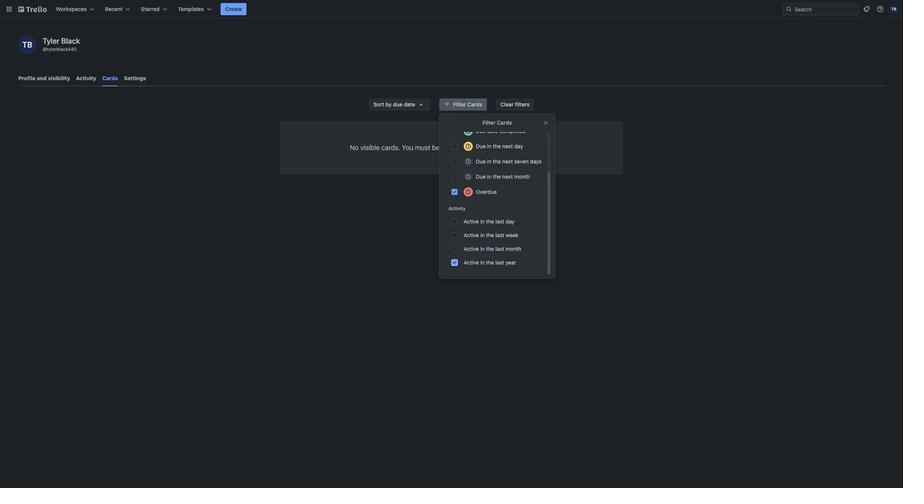 Task type: describe. For each thing, give the bounding box(es) containing it.
in for due in the next day
[[487, 143, 492, 150]]

active for active in the last month
[[464, 246, 479, 252]]

create
[[225, 6, 242, 12]]

cards link
[[102, 72, 118, 86]]

1 to from the left
[[463, 144, 469, 152]]

search image
[[786, 6, 792, 12]]

0 horizontal spatial cards
[[102, 75, 118, 81]]

settings link
[[124, 72, 146, 85]]

due for due in the next month
[[476, 174, 486, 180]]

week
[[506, 232, 519, 239]]

visibility
[[48, 75, 70, 81]]

be
[[432, 144, 440, 152]]

no visible cards. you must be added to a card for it to appear here.
[[350, 144, 553, 152]]

next for seven
[[503, 158, 513, 165]]

recent button
[[100, 3, 135, 15]]

month for due in the next month
[[515, 174, 530, 180]]

appear
[[515, 144, 536, 152]]

the for active in the last month
[[486, 246, 494, 252]]

tyler black @ tylerblack440
[[43, 37, 80, 52]]

templates
[[178, 6, 204, 12]]

starred
[[141, 6, 160, 12]]

completed
[[500, 128, 526, 134]]

date inside dropdown button
[[404, 101, 415, 108]]

last for month
[[496, 246, 504, 252]]

days
[[530, 158, 542, 165]]

next for month
[[503, 174, 513, 180]]

due in the next day
[[476, 143, 523, 150]]

recent
[[105, 6, 123, 12]]

added
[[442, 144, 461, 152]]

filter cards button
[[440, 99, 487, 111]]

Search field
[[792, 3, 859, 15]]

filter cards inside button
[[453, 101, 482, 108]]

the for active in the last week
[[486, 232, 494, 239]]

profile and visibility link
[[18, 72, 70, 85]]

last for day
[[496, 218, 504, 225]]

tyler black (tylerblack440) image
[[890, 5, 899, 14]]

it
[[501, 144, 505, 152]]

open information menu image
[[877, 5, 884, 13]]

clear
[[501, 101, 514, 108]]

the for active in the last day
[[486, 218, 494, 225]]

a
[[471, 144, 474, 152]]

the for due in the next month
[[493, 174, 501, 180]]

in for due in the next seven days
[[487, 158, 492, 165]]

in for active in the last month
[[481, 246, 485, 252]]

back to home image
[[18, 3, 47, 15]]

clear filters button
[[496, 99, 534, 111]]

in for active in the last year
[[481, 260, 485, 266]]

you
[[402, 144, 414, 152]]

active in the last year
[[464, 260, 516, 266]]

in for active in the last week
[[481, 232, 485, 239]]

active for active in the last year
[[464, 260, 479, 266]]

black
[[61, 37, 80, 45]]

starred button
[[136, 3, 172, 15]]

due for due in the next day
[[476, 143, 486, 150]]

1 vertical spatial filter
[[483, 119, 496, 126]]

next for day
[[503, 143, 513, 150]]

active in the last month
[[464, 246, 522, 252]]

last for week
[[496, 232, 504, 239]]

workspaces button
[[51, 3, 99, 15]]

due for due date completed
[[476, 128, 486, 134]]

sort by due date button
[[369, 99, 431, 111]]



Task type: locate. For each thing, give the bounding box(es) containing it.
3 next from the top
[[503, 174, 513, 180]]

due
[[476, 128, 486, 134], [476, 143, 486, 150], [476, 158, 486, 165], [476, 174, 486, 180]]

month
[[515, 174, 530, 180], [506, 246, 522, 252]]

1 vertical spatial date
[[487, 128, 498, 134]]

2 vertical spatial next
[[503, 174, 513, 180]]

year
[[506, 260, 516, 266]]

card
[[476, 144, 490, 152]]

visible
[[361, 144, 380, 152]]

next down due in the next seven days
[[503, 174, 513, 180]]

0 horizontal spatial activity
[[76, 75, 96, 81]]

1 last from the top
[[496, 218, 504, 225]]

0 vertical spatial filter cards
[[453, 101, 482, 108]]

1 horizontal spatial filter cards
[[483, 119, 512, 126]]

the down for
[[493, 158, 501, 165]]

4 active from the top
[[464, 260, 479, 266]]

1 horizontal spatial to
[[507, 144, 513, 152]]

in down active in the last day on the right of page
[[481, 232, 485, 239]]

to left a
[[463, 144, 469, 152]]

activity left cards link
[[76, 75, 96, 81]]

the up active in the last week
[[486, 218, 494, 225]]

2 vertical spatial cards
[[497, 119, 512, 126]]

for
[[491, 144, 500, 152]]

settings
[[124, 75, 146, 81]]

close popover image
[[543, 120, 549, 126]]

due up card
[[476, 128, 486, 134]]

2 last from the top
[[496, 232, 504, 239]]

month for active in the last month
[[506, 246, 522, 252]]

active down active in the last day on the right of page
[[464, 232, 479, 239]]

4 due from the top
[[476, 174, 486, 180]]

0 horizontal spatial date
[[404, 101, 415, 108]]

active for active in the last day
[[464, 218, 479, 225]]

due right a
[[476, 143, 486, 150]]

must
[[415, 144, 431, 152]]

2 due from the top
[[476, 143, 486, 150]]

1 horizontal spatial cards
[[468, 101, 482, 108]]

3 active from the top
[[464, 246, 479, 252]]

month down seven
[[515, 174, 530, 180]]

1 vertical spatial cards
[[468, 101, 482, 108]]

1 vertical spatial day
[[506, 218, 515, 225]]

4 last from the top
[[496, 260, 504, 266]]

sort by due date
[[374, 101, 415, 108]]

date
[[404, 101, 415, 108], [487, 128, 498, 134]]

cards inside filter cards button
[[468, 101, 482, 108]]

in down for
[[487, 158, 492, 165]]

0 notifications image
[[862, 5, 872, 14]]

0 vertical spatial cards
[[102, 75, 118, 81]]

cards left clear
[[468, 101, 482, 108]]

date right due
[[404, 101, 415, 108]]

workspaces
[[56, 6, 87, 12]]

activity up active in the last day on the right of page
[[449, 206, 466, 212]]

the for active in the last year
[[486, 260, 494, 266]]

active up active in the last year
[[464, 246, 479, 252]]

activity link
[[76, 72, 96, 85]]

0 horizontal spatial filter cards
[[453, 101, 482, 108]]

cards
[[102, 75, 118, 81], [468, 101, 482, 108], [497, 119, 512, 126]]

active for active in the last week
[[464, 232, 479, 239]]

last
[[496, 218, 504, 225], [496, 232, 504, 239], [496, 246, 504, 252], [496, 260, 504, 266]]

last left year
[[496, 260, 504, 266]]

0 vertical spatial filter
[[453, 101, 466, 108]]

due for due in the next seven days
[[476, 158, 486, 165]]

cards.
[[382, 144, 400, 152]]

day for active in the last day
[[506, 218, 515, 225]]

3 due from the top
[[476, 158, 486, 165]]

1 horizontal spatial filter
[[483, 119, 496, 126]]

overdue
[[476, 189, 497, 195]]

profile
[[18, 75, 35, 81]]

primary element
[[0, 0, 903, 18]]

tyler
[[43, 37, 59, 45]]

filter cards
[[453, 101, 482, 108], [483, 119, 512, 126]]

the
[[493, 143, 501, 150], [493, 158, 501, 165], [493, 174, 501, 180], [486, 218, 494, 225], [486, 232, 494, 239], [486, 246, 494, 252], [486, 260, 494, 266]]

2 horizontal spatial cards
[[497, 119, 512, 126]]

in left it in the right of the page
[[487, 143, 492, 150]]

0 vertical spatial day
[[515, 143, 523, 150]]

due in the next seven days
[[476, 158, 542, 165]]

the up the overdue
[[493, 174, 501, 180]]

in for due in the next month
[[487, 174, 492, 180]]

filter inside button
[[453, 101, 466, 108]]

0 horizontal spatial filter
[[453, 101, 466, 108]]

next right for
[[503, 143, 513, 150]]

seven
[[515, 158, 529, 165]]

2 to from the left
[[507, 144, 513, 152]]

tylerblack440
[[47, 46, 77, 52]]

the left it in the right of the page
[[493, 143, 501, 150]]

1 active from the top
[[464, 218, 479, 225]]

tyler black (tylerblack440) image
[[18, 36, 37, 54]]

1 vertical spatial next
[[503, 158, 513, 165]]

the down active in the last day on the right of page
[[486, 232, 494, 239]]

due down card
[[476, 158, 486, 165]]

filter
[[453, 101, 466, 108], [483, 119, 496, 126]]

active in the last week
[[464, 232, 519, 239]]

clear filters
[[501, 101, 530, 108]]

the down 'active in the last month'
[[486, 260, 494, 266]]

to
[[463, 144, 469, 152], [507, 144, 513, 152]]

1 vertical spatial activity
[[449, 206, 466, 212]]

next
[[503, 143, 513, 150], [503, 158, 513, 165], [503, 174, 513, 180]]

in up active in the last year
[[481, 246, 485, 252]]

0 horizontal spatial to
[[463, 144, 469, 152]]

@
[[43, 46, 47, 52]]

0 vertical spatial next
[[503, 143, 513, 150]]

and
[[37, 75, 47, 81]]

in up the overdue
[[487, 174, 492, 180]]

2 next from the top
[[503, 158, 513, 165]]

activity
[[76, 75, 96, 81], [449, 206, 466, 212]]

last for year
[[496, 260, 504, 266]]

1 horizontal spatial date
[[487, 128, 498, 134]]

0 vertical spatial activity
[[76, 75, 96, 81]]

active down 'active in the last month'
[[464, 260, 479, 266]]

1 vertical spatial month
[[506, 246, 522, 252]]

last left week
[[496, 232, 504, 239]]

1 vertical spatial filter cards
[[483, 119, 512, 126]]

the for due in the next day
[[493, 143, 501, 150]]

due up the overdue
[[476, 174, 486, 180]]

filters
[[515, 101, 530, 108]]

day up seven
[[515, 143, 523, 150]]

by
[[386, 101, 392, 108]]

in for active in the last day
[[481, 218, 485, 225]]

cards right activity link
[[102, 75, 118, 81]]

no
[[350, 144, 359, 152]]

next left seven
[[503, 158, 513, 165]]

due in the next month
[[476, 174, 530, 180]]

last down active in the last week
[[496, 246, 504, 252]]

in
[[487, 143, 492, 150], [487, 158, 492, 165], [487, 174, 492, 180], [481, 218, 485, 225], [481, 232, 485, 239], [481, 246, 485, 252], [481, 260, 485, 266]]

templates button
[[173, 3, 216, 15]]

sort
[[374, 101, 384, 108]]

active
[[464, 218, 479, 225], [464, 232, 479, 239], [464, 246, 479, 252], [464, 260, 479, 266]]

cards up 'due date completed'
[[497, 119, 512, 126]]

day up week
[[506, 218, 515, 225]]

3 last from the top
[[496, 246, 504, 252]]

active in the last day
[[464, 218, 515, 225]]

due
[[393, 101, 403, 108]]

active up active in the last week
[[464, 218, 479, 225]]

0 vertical spatial month
[[515, 174, 530, 180]]

the for due in the next seven days
[[493, 158, 501, 165]]

date up due in the next day in the top of the page
[[487, 128, 498, 134]]

month down week
[[506, 246, 522, 252]]

1 due from the top
[[476, 128, 486, 134]]

here.
[[538, 144, 553, 152]]

day for due in the next day
[[515, 143, 523, 150]]

1 horizontal spatial activity
[[449, 206, 466, 212]]

day
[[515, 143, 523, 150], [506, 218, 515, 225]]

profile and visibility
[[18, 75, 70, 81]]

1 next from the top
[[503, 143, 513, 150]]

to right it in the right of the page
[[507, 144, 513, 152]]

in up active in the last week
[[481, 218, 485, 225]]

create button
[[221, 3, 247, 15]]

last up active in the last week
[[496, 218, 504, 225]]

the up active in the last year
[[486, 246, 494, 252]]

due date completed
[[476, 128, 526, 134]]

0 vertical spatial date
[[404, 101, 415, 108]]

2 active from the top
[[464, 232, 479, 239]]

in down 'active in the last month'
[[481, 260, 485, 266]]



Task type: vqa. For each thing, say whether or not it's contained in the screenshot.
in related to Active in the last month
yes



